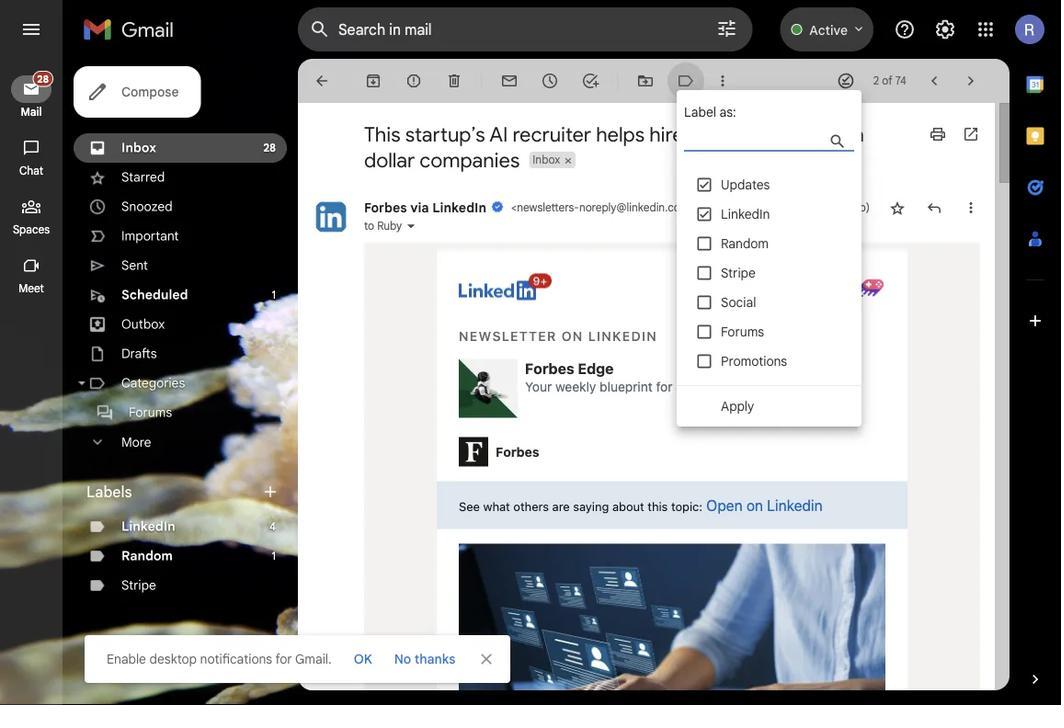 Task type: describe. For each thing, give the bounding box(es) containing it.
show details image
[[406, 221, 417, 232]]

meet heading
[[0, 281, 63, 296]]

your weekly blueprint for success. link
[[525, 378, 728, 396]]

forums link
[[129, 405, 172, 421]]

unsubscribe
[[698, 202, 754, 214]]

startup's
[[405, 121, 485, 147]]

about
[[612, 499, 644, 513]]

0 horizontal spatial stripe
[[121, 577, 156, 594]]

mail heading
[[0, 105, 63, 120]]

thanks
[[414, 651, 455, 667]]

drafts link
[[121, 346, 157, 362]]

delete image
[[445, 72, 463, 90]]

back to inbox image
[[313, 72, 331, 90]]

this
[[648, 499, 668, 513]]

enable desktop notifications for gmail.
[[107, 651, 332, 667]]

2 of 74
[[873, 74, 907, 88]]

ok
[[354, 651, 372, 667]]

0 horizontal spatial for
[[275, 651, 292, 667]]

snoozed link
[[121, 199, 173, 215]]

advanced search options image
[[708, 10, 745, 47]]

ago)
[[847, 201, 870, 215]]

sent link
[[121, 257, 148, 274]]

unsubscribe link
[[698, 201, 754, 215]]

linkedin image
[[459, 274, 552, 300]]

topic:
[[671, 499, 703, 513]]

linkedin
[[767, 497, 823, 514]]

ruby
[[377, 219, 402, 233]]

9:28 am (3 hours ago)
[[762, 201, 870, 215]]

ai
[[489, 121, 508, 147]]

others
[[513, 499, 549, 513]]

no
[[394, 651, 411, 667]]

dollar
[[364, 147, 415, 173]]

starred link
[[121, 169, 165, 185]]

starred
[[121, 169, 165, 185]]

mail
[[21, 105, 42, 119]]

success.
[[676, 379, 728, 394]]

social
[[721, 294, 756, 310]]

compose
[[121, 84, 179, 100]]

hours
[[816, 201, 844, 215]]

weekly
[[555, 379, 596, 394]]

outbox
[[121, 316, 165, 332]]

chat heading
[[0, 164, 63, 178]]

archive image
[[364, 72, 382, 90]]

label
[[684, 104, 716, 120]]

edge
[[578, 360, 614, 377]]

linkedin down updates
[[721, 206, 770, 222]]

spaces heading
[[0, 223, 63, 237]]

forbes link
[[496, 443, 539, 461]]

inbox for inbox link
[[121, 140, 156, 156]]

1 horizontal spatial random
[[721, 235, 769, 251]]

labels image
[[677, 72, 695, 90]]

(3
[[803, 201, 813, 215]]

apply
[[721, 398, 754, 414]]

scheduled link
[[121, 287, 188, 303]]

noreply@linkedin.com
[[579, 201, 689, 215]]

updates
[[721, 177, 770, 193]]

scheduled
[[121, 287, 188, 303]]

snoozed
[[121, 199, 173, 215]]

companies
[[420, 147, 520, 173]]

random link
[[121, 548, 173, 564]]

1 for random
[[272, 549, 276, 563]]

settings image
[[934, 18, 956, 40]]

more
[[121, 434, 151, 450]]

4
[[269, 520, 276, 534]]

sent
[[121, 257, 148, 274]]

are
[[552, 499, 570, 513]]

saying
[[573, 499, 609, 513]]

1 vertical spatial 28
[[263, 141, 276, 155]]

report spam image
[[405, 72, 423, 90]]

open
[[706, 497, 743, 514]]

inbox link
[[121, 140, 156, 156]]

9:28 am
[[762, 201, 800, 215]]

linkedin corporation image
[[313, 199, 349, 235]]

label as:
[[684, 104, 736, 120]]

alert containing enable desktop notifications for gmail.
[[29, 42, 1032, 683]]

this startup's ai recruiter helps hire top talent for billion dollar companies
[[364, 121, 864, 173]]

your
[[525, 379, 552, 394]]

mark as unread image
[[500, 72, 519, 90]]

more button
[[74, 428, 287, 457]]

talent
[[724, 121, 776, 147]]

1 vertical spatial random
[[121, 548, 173, 564]]

2 vertical spatial forbes
[[496, 444, 539, 459]]

see
[[459, 499, 480, 513]]

9:28 am (3 hours ago) cell
[[762, 199, 870, 217]]

inbox for inbox button
[[533, 153, 560, 167]]

blueprint
[[600, 379, 653, 394]]

categories
[[121, 375, 185, 391]]

what
[[483, 499, 510, 513]]

newsletter cover image image
[[459, 544, 885, 705]]



Task type: vqa. For each thing, say whether or not it's contained in the screenshot.
9:28 AM (3 hours ago) 'cell'
yes



Task type: locate. For each thing, give the bounding box(es) containing it.
for right talent
[[780, 121, 807, 147]]

1 horizontal spatial inbox
[[533, 153, 560, 167]]

author image image
[[459, 437, 488, 467]]

more image
[[713, 72, 732, 90]]

chat
[[19, 164, 43, 178]]

forbes via linkedin
[[364, 200, 486, 216]]

to ruby
[[364, 219, 402, 233]]

notifications
[[200, 651, 272, 667]]

74
[[895, 74, 907, 88]]

forbes edge your weekly blueprint for success.
[[525, 360, 728, 394]]

1 horizontal spatial 28
[[263, 141, 276, 155]]

forbes for via
[[364, 200, 407, 216]]

on
[[562, 329, 584, 344], [746, 497, 763, 514]]

2
[[873, 74, 879, 88]]

2 vertical spatial for
[[275, 651, 292, 667]]

28
[[37, 73, 49, 85], [263, 141, 276, 155]]

billion
[[811, 121, 864, 147]]

linkedin up forbes edge your weekly blueprint for success.
[[588, 329, 658, 344]]

0 horizontal spatial inbox
[[121, 140, 156, 156]]

forums down categories link
[[129, 405, 172, 421]]

no thanks link
[[387, 643, 463, 676]]

2 1 from the top
[[272, 549, 276, 563]]

for inside this startup's ai recruiter helps hire top talent for billion dollar companies
[[780, 121, 807, 147]]

forbes inside forbes edge your weekly blueprint for success.
[[525, 360, 574, 377]]

0 vertical spatial on
[[562, 329, 584, 344]]

support image
[[894, 18, 916, 40]]

random down unsubscribe on the top right of the page
[[721, 235, 769, 251]]

0 vertical spatial forums
[[721, 324, 764, 340]]

spaces
[[13, 223, 50, 237]]

forums down social
[[721, 324, 764, 340]]

random
[[721, 235, 769, 251], [121, 548, 173, 564]]

important link
[[121, 228, 179, 244]]

0 horizontal spatial 28
[[37, 73, 49, 85]]

categories link
[[121, 375, 185, 391]]

inbox down recruiter
[[533, 153, 560, 167]]

navigation
[[0, 59, 64, 705]]

1 for scheduled
[[272, 288, 276, 302]]

stripe down the random link
[[121, 577, 156, 594]]

random down linkedin link
[[121, 548, 173, 564]]

forbes up your
[[525, 360, 574, 377]]

0 horizontal spatial on
[[562, 329, 584, 344]]

0 vertical spatial for
[[780, 121, 807, 147]]

forbes edge link
[[525, 359, 614, 379]]

not starred image
[[888, 199, 907, 217]]

inbox button
[[529, 152, 562, 168]]

forbes right author image
[[496, 444, 539, 459]]

meet
[[19, 282, 44, 296]]

newsletter
[[459, 329, 557, 344]]

alert
[[29, 42, 1032, 683]]

1 horizontal spatial stripe
[[721, 265, 756, 281]]

0 horizontal spatial forums
[[129, 405, 172, 421]]

< newsletters-noreply@linkedin.com
[[511, 201, 689, 215]]

stripe up social
[[721, 265, 756, 281]]

snooze image
[[541, 72, 559, 90]]

Search in mail text field
[[338, 20, 664, 39]]

compose button
[[74, 66, 201, 118]]

forbes edge image
[[459, 359, 518, 418]]

verified sender image
[[491, 200, 504, 213]]

older image
[[962, 72, 980, 90]]

via
[[410, 200, 429, 216]]

move to image
[[636, 72, 655, 90]]

Label-as menu open text field
[[684, 129, 889, 152]]

newsletters-
[[517, 201, 579, 215]]

add to tasks image
[[581, 72, 599, 90]]

forbes via linkedin cell
[[364, 200, 698, 216]]

drafts
[[121, 346, 157, 362]]

outbox link
[[121, 316, 165, 332]]

enable
[[107, 651, 146, 667]]

labels heading
[[86, 483, 261, 501]]

Not starred checkbox
[[888, 199, 907, 217]]

1 vertical spatial stripe
[[121, 577, 156, 594]]

inbox inside button
[[533, 153, 560, 167]]

inbox up starred link
[[121, 140, 156, 156]]

1 vertical spatial on
[[746, 497, 763, 514]]

search in mail image
[[303, 13, 337, 46]]

hire
[[649, 121, 684, 147]]

on right open
[[746, 497, 763, 514]]

0 vertical spatial stripe
[[721, 265, 756, 281]]

ruby anderson image
[[856, 272, 885, 302]]

inbox
[[121, 140, 156, 156], [533, 153, 560, 167]]

0 vertical spatial forbes
[[364, 200, 407, 216]]

1 vertical spatial 1
[[272, 549, 276, 563]]

<
[[511, 201, 517, 215]]

top
[[688, 121, 719, 147]]

promotions
[[721, 353, 787, 369]]

stripe link
[[121, 577, 156, 594]]

0 horizontal spatial random
[[121, 548, 173, 564]]

1 vertical spatial forums
[[129, 405, 172, 421]]

gmail.
[[295, 651, 332, 667]]

forums
[[721, 324, 764, 340], [129, 405, 172, 421]]

linkedin up the random link
[[121, 519, 175, 535]]

for
[[780, 121, 807, 147], [656, 379, 672, 394], [275, 651, 292, 667]]

0 vertical spatial random
[[721, 235, 769, 251]]

see what others are saying about this topic: open on linkedin
[[459, 497, 823, 514]]

on up forbes edge link
[[562, 329, 584, 344]]

1 horizontal spatial on
[[746, 497, 763, 514]]

2 horizontal spatial for
[[780, 121, 807, 147]]

main menu image
[[20, 18, 42, 40]]

linkedin link
[[121, 519, 175, 535]]

1 horizontal spatial forums
[[721, 324, 764, 340]]

1 1 from the top
[[272, 288, 276, 302]]

newer image
[[925, 72, 943, 90]]

as:
[[720, 104, 736, 120]]

for inside forbes edge your weekly blueprint for success.
[[656, 379, 672, 394]]

of
[[882, 74, 892, 88]]

0 vertical spatial 1
[[272, 288, 276, 302]]

helps
[[596, 121, 645, 147]]

1 vertical spatial for
[[656, 379, 672, 394]]

tab list
[[1010, 59, 1061, 639]]

gmail image
[[83, 11, 183, 48]]

offline sync status image
[[837, 72, 855, 90]]

for left success.
[[656, 379, 672, 394]]

1 horizontal spatial for
[[656, 379, 672, 394]]

ok link
[[346, 643, 379, 676]]

to
[[364, 219, 374, 233]]

for left gmail. on the left of the page
[[275, 651, 292, 667]]

forbes up to ruby
[[364, 200, 407, 216]]

this
[[364, 121, 401, 147]]

newsletter on linkedin
[[459, 329, 658, 344]]

linkedin left verified sender icon
[[432, 200, 486, 216]]

1
[[272, 288, 276, 302], [272, 549, 276, 563]]

28 link
[[11, 71, 53, 103]]

no thanks
[[394, 651, 455, 667]]

forbes for edge
[[525, 360, 574, 377]]

labels
[[86, 483, 132, 501]]

1 vertical spatial forbes
[[525, 360, 574, 377]]

important
[[121, 228, 179, 244]]

Search in mail search field
[[298, 7, 752, 51]]

recruiter
[[513, 121, 591, 147]]

desktop
[[149, 651, 197, 667]]

0 vertical spatial 28
[[37, 73, 49, 85]]

navigation containing mail
[[0, 59, 64, 705]]



